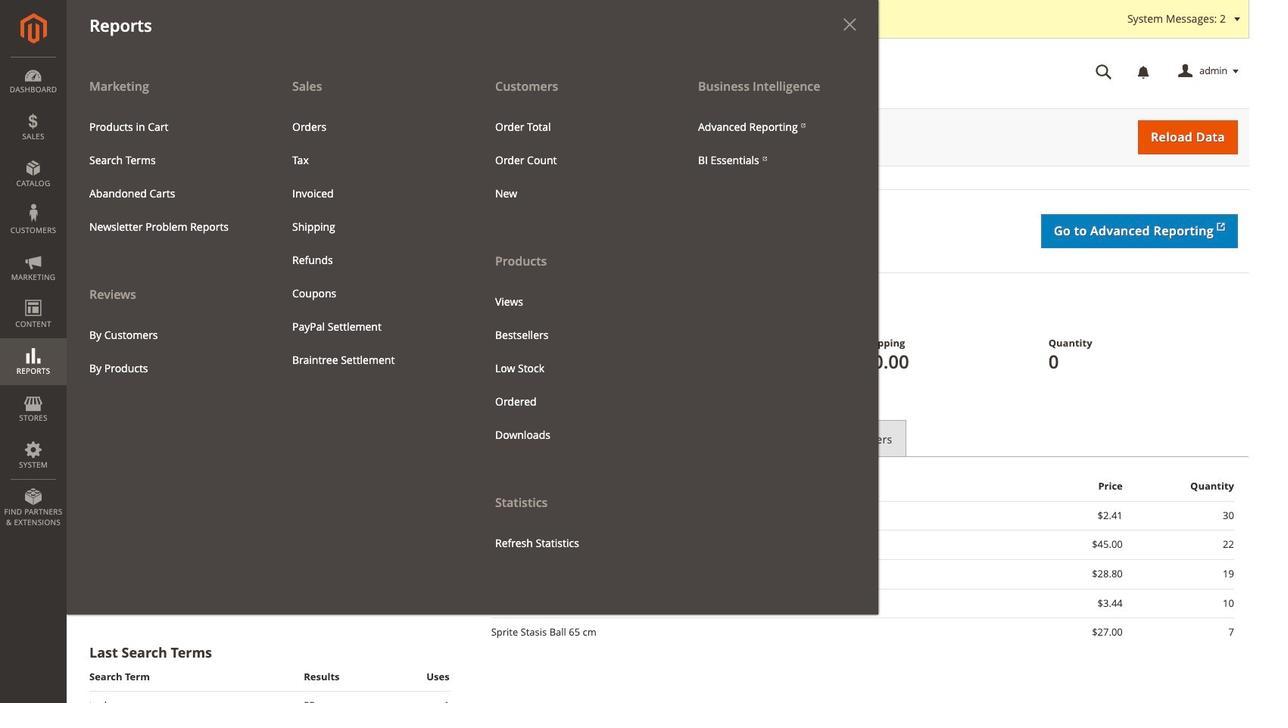 Task type: describe. For each thing, give the bounding box(es) containing it.
magento admin panel image
[[20, 13, 47, 44]]



Task type: vqa. For each thing, say whether or not it's contained in the screenshot.
THE MAGENTO ADMIN PANEL icon
yes



Task type: locate. For each thing, give the bounding box(es) containing it.
menu bar
[[0, 0, 879, 615]]

menu
[[67, 70, 879, 615], [67, 70, 270, 385], [473, 70, 676, 560], [78, 110, 258, 244], [281, 110, 461, 377], [484, 110, 664, 210], [687, 110, 867, 177], [484, 285, 664, 452], [78, 318, 258, 385]]



